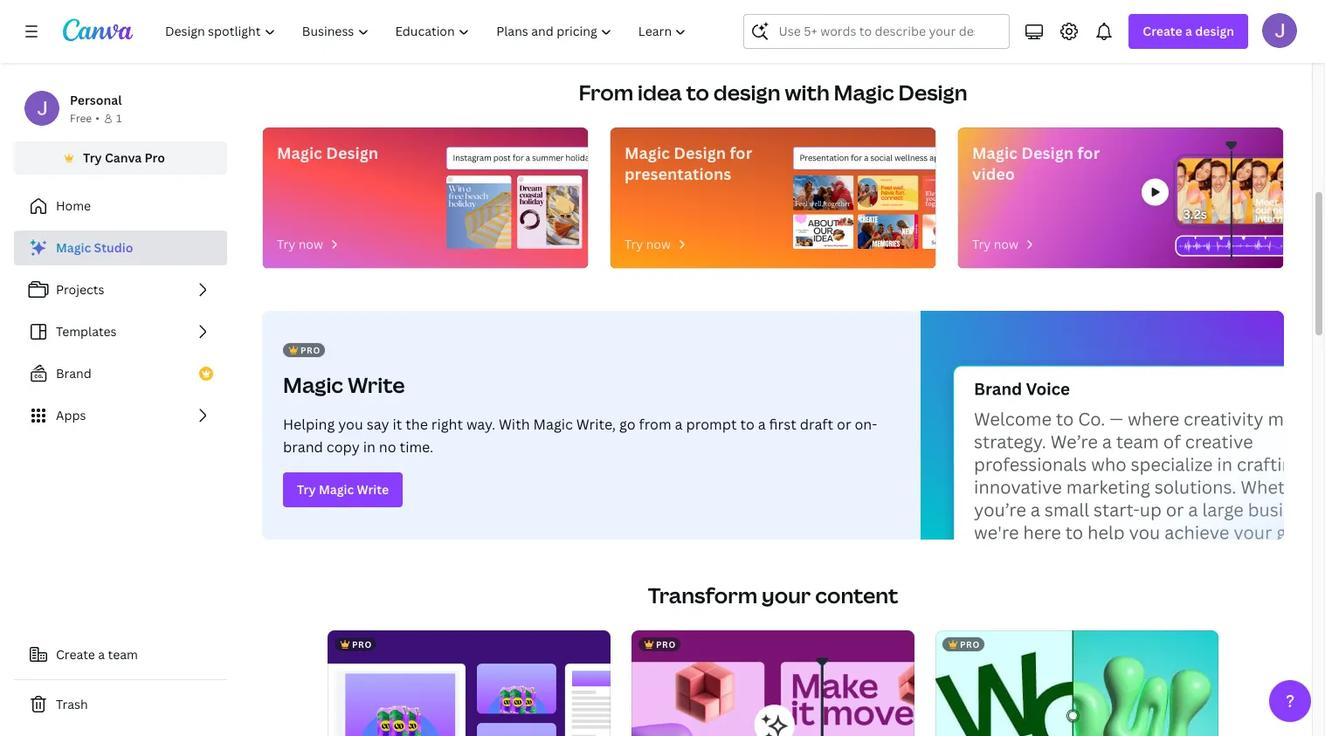 Task type: locate. For each thing, give the bounding box(es) containing it.
transform your content
[[648, 581, 898, 610]]

write
[[348, 370, 405, 399], [357, 481, 389, 498]]

top level navigation element
[[154, 14, 702, 49]]

1 horizontal spatial now
[[646, 236, 671, 252]]

1 vertical spatial to
[[740, 415, 755, 434]]

trash link
[[14, 688, 227, 722]]

personal
[[70, 92, 122, 108]]

0 horizontal spatial create
[[56, 646, 95, 663]]

no
[[379, 438, 396, 457]]

to right idea on the top
[[686, 78, 709, 107]]

create for create a team
[[56, 646, 95, 663]]

design
[[1195, 23, 1234, 39], [714, 78, 781, 107]]

1 horizontal spatial pro group
[[632, 631, 915, 736]]

for inside magic design for video
[[1078, 142, 1100, 163]]

1 try now from the left
[[277, 236, 323, 252]]

1 vertical spatial write
[[357, 481, 389, 498]]

1 now from the left
[[298, 236, 323, 252]]

create inside button
[[56, 646, 95, 663]]

try now for magic design for presentations
[[625, 236, 671, 252]]

free
[[70, 111, 92, 126]]

0 horizontal spatial design
[[714, 78, 781, 107]]

on-
[[855, 415, 877, 434]]

a
[[1186, 23, 1192, 39], [675, 415, 683, 434], [758, 415, 766, 434], [98, 646, 105, 663]]

2 horizontal spatial pro group
[[936, 631, 1219, 736]]

to left "first"
[[740, 415, 755, 434]]

1 horizontal spatial try now
[[625, 236, 671, 252]]

create inside "dropdown button"
[[1143, 23, 1183, 39]]

design inside magic design for presentations
[[674, 142, 726, 163]]

0 horizontal spatial pro group
[[328, 631, 611, 736]]

try now for magic design for video
[[972, 236, 1019, 252]]

apps
[[56, 407, 86, 424]]

2 now from the left
[[646, 236, 671, 252]]

now for magic design for video
[[994, 236, 1019, 252]]

try for magic design for video
[[972, 236, 991, 252]]

video
[[972, 163, 1015, 184]]

from
[[639, 415, 672, 434]]

Search search field
[[779, 15, 975, 48]]

design inside magic design for video
[[1022, 142, 1074, 163]]

1 pro group from the left
[[328, 631, 611, 736]]

brand
[[56, 365, 92, 382]]

None search field
[[744, 14, 1010, 49]]

magic
[[834, 78, 894, 107], [277, 142, 322, 163], [625, 142, 670, 163], [972, 142, 1018, 163], [56, 239, 91, 256], [283, 370, 343, 399], [533, 415, 573, 434], [319, 481, 354, 498]]

say
[[367, 415, 389, 434]]

2 horizontal spatial try now
[[972, 236, 1019, 252]]

jacob simon image
[[1262, 13, 1297, 48]]

try canva pro button
[[14, 142, 227, 175]]

3 try now from the left
[[972, 236, 1019, 252]]

studio
[[94, 239, 133, 256]]

2 horizontal spatial now
[[994, 236, 1019, 252]]

or
[[837, 415, 851, 434]]

try
[[83, 149, 102, 166], [277, 236, 296, 252], [625, 236, 643, 252], [972, 236, 991, 252], [297, 481, 316, 498]]

1 horizontal spatial design
[[1195, 23, 1234, 39]]

design left "jacob simon" icon
[[1195, 23, 1234, 39]]

magic inside magic design for video
[[972, 142, 1018, 163]]

magic inside magic design for presentations
[[625, 142, 670, 163]]

free •
[[70, 111, 100, 126]]

team
[[108, 646, 138, 663]]

to
[[686, 78, 709, 107], [740, 415, 755, 434]]

magic write
[[283, 370, 405, 399]]

for
[[730, 142, 752, 163], [1078, 142, 1100, 163]]

pro for third "pro" group from the left
[[960, 639, 980, 651]]

magic design
[[277, 142, 378, 163]]

write down in
[[357, 481, 389, 498]]

1 horizontal spatial to
[[740, 415, 755, 434]]

1 horizontal spatial create
[[1143, 23, 1183, 39]]

a inside create a design "dropdown button"
[[1186, 23, 1192, 39]]

now
[[298, 236, 323, 252], [646, 236, 671, 252], [994, 236, 1019, 252]]

it
[[393, 415, 402, 434]]

pro group
[[328, 631, 611, 736], [632, 631, 915, 736], [936, 631, 1219, 736]]

try for magic design
[[277, 236, 296, 252]]

0 horizontal spatial try now
[[277, 236, 323, 252]]

apps link
[[14, 398, 227, 433]]

magic inside 'helping you say it the right way. with magic write, go from a prompt to a first draft or on- brand copy in no time.'
[[533, 415, 573, 434]]

3 now from the left
[[994, 236, 1019, 252]]

2 for from the left
[[1078, 142, 1100, 163]]

try now
[[277, 236, 323, 252], [625, 236, 671, 252], [972, 236, 1019, 252]]

design
[[899, 78, 968, 107], [326, 142, 378, 163], [674, 142, 726, 163], [1022, 142, 1074, 163]]

0 horizontal spatial for
[[730, 142, 752, 163]]

magic animate image
[[632, 631, 915, 736]]

write up say
[[348, 370, 405, 399]]

list
[[14, 231, 227, 433]]

for inside magic design for presentations
[[730, 142, 752, 163]]

1 vertical spatial create
[[56, 646, 95, 663]]

create
[[1143, 23, 1183, 39], [56, 646, 95, 663]]

try inside try canva pro button
[[83, 149, 102, 166]]

go
[[619, 415, 636, 434]]

design left "with"
[[714, 78, 781, 107]]

1
[[116, 111, 122, 126]]

create a design
[[1143, 23, 1234, 39]]

brand
[[283, 438, 323, 457]]

way.
[[466, 415, 495, 434]]

for for magic design for video
[[1078, 142, 1100, 163]]

pro
[[301, 344, 320, 356], [352, 639, 372, 651], [656, 639, 676, 651], [960, 639, 980, 651]]

2 try now from the left
[[625, 236, 671, 252]]

magic studio
[[56, 239, 133, 256]]

0 horizontal spatial now
[[298, 236, 323, 252]]

magic studio link
[[14, 231, 227, 266]]

1 for from the left
[[730, 142, 752, 163]]

1 horizontal spatial for
[[1078, 142, 1100, 163]]

write inside try magic write button
[[357, 481, 389, 498]]

0 vertical spatial create
[[1143, 23, 1183, 39]]

try magic write button
[[283, 473, 403, 508]]

1 vertical spatial design
[[714, 78, 781, 107]]

projects link
[[14, 273, 227, 308]]

magic design for presentations
[[625, 142, 752, 184]]

0 horizontal spatial to
[[686, 78, 709, 107]]

0 vertical spatial design
[[1195, 23, 1234, 39]]

your
[[762, 581, 811, 610]]



Task type: vqa. For each thing, say whether or not it's contained in the screenshot.
third pro group from the right PRO
yes



Task type: describe. For each thing, give the bounding box(es) containing it.
from idea to design with magic design
[[579, 78, 968, 107]]

time.
[[400, 438, 433, 457]]

idea
[[638, 78, 682, 107]]

copy
[[327, 438, 360, 457]]

brand link
[[14, 356, 227, 391]]

trash
[[56, 696, 88, 713]]

magic switch image
[[328, 631, 611, 736]]

design for magic design
[[326, 142, 378, 163]]

try inside try magic write button
[[297, 481, 316, 498]]

the
[[406, 415, 428, 434]]

design for magic design for video
[[1022, 142, 1074, 163]]

to inside 'helping you say it the right way. with magic write, go from a prompt to a first draft or on- brand copy in no time.'
[[740, 415, 755, 434]]

home link
[[14, 189, 227, 224]]

canva
[[105, 149, 142, 166]]

pro for first "pro" group from left
[[352, 639, 372, 651]]

now for magic design for presentations
[[646, 236, 671, 252]]

magic morph image
[[936, 631, 1219, 736]]

you
[[338, 415, 363, 434]]

right
[[431, 415, 463, 434]]

templates
[[56, 323, 117, 340]]

design for magic design for presentations
[[674, 142, 726, 163]]

0 vertical spatial to
[[686, 78, 709, 107]]

create a team button
[[14, 638, 227, 673]]

0 vertical spatial write
[[348, 370, 405, 399]]

•
[[95, 111, 100, 126]]

with
[[785, 78, 830, 107]]

helping you say it the right way. with magic write, go from a prompt to a first draft or on- brand copy in no time.
[[283, 415, 877, 457]]

from
[[579, 78, 634, 107]]

3 pro group from the left
[[936, 631, 1219, 736]]

home
[[56, 197, 91, 214]]

pro
[[145, 149, 165, 166]]

write,
[[576, 415, 616, 434]]

content
[[815, 581, 898, 610]]

templates link
[[14, 314, 227, 349]]

projects
[[56, 281, 104, 298]]

draft
[[800, 415, 833, 434]]

with
[[499, 415, 530, 434]]

design inside "dropdown button"
[[1195, 23, 1234, 39]]

helping
[[283, 415, 335, 434]]

for for magic design for presentations
[[730, 142, 752, 163]]

transform
[[648, 581, 758, 610]]

first
[[769, 415, 797, 434]]

presentations
[[625, 163, 731, 184]]

create for create a design
[[1143, 23, 1183, 39]]

pro for second "pro" group
[[656, 639, 676, 651]]

in
[[363, 438, 376, 457]]

try canva pro
[[83, 149, 165, 166]]

magic inside button
[[319, 481, 354, 498]]

try magic write
[[297, 481, 389, 498]]

try for magic design for presentations
[[625, 236, 643, 252]]

now for magic design
[[298, 236, 323, 252]]

list containing magic studio
[[14, 231, 227, 433]]

try now for magic design
[[277, 236, 323, 252]]

create a team
[[56, 646, 138, 663]]

create a design button
[[1129, 14, 1248, 49]]

magic design for video
[[972, 142, 1100, 184]]

a inside create a team button
[[98, 646, 105, 663]]

prompt
[[686, 415, 737, 434]]

2 pro group from the left
[[632, 631, 915, 736]]



